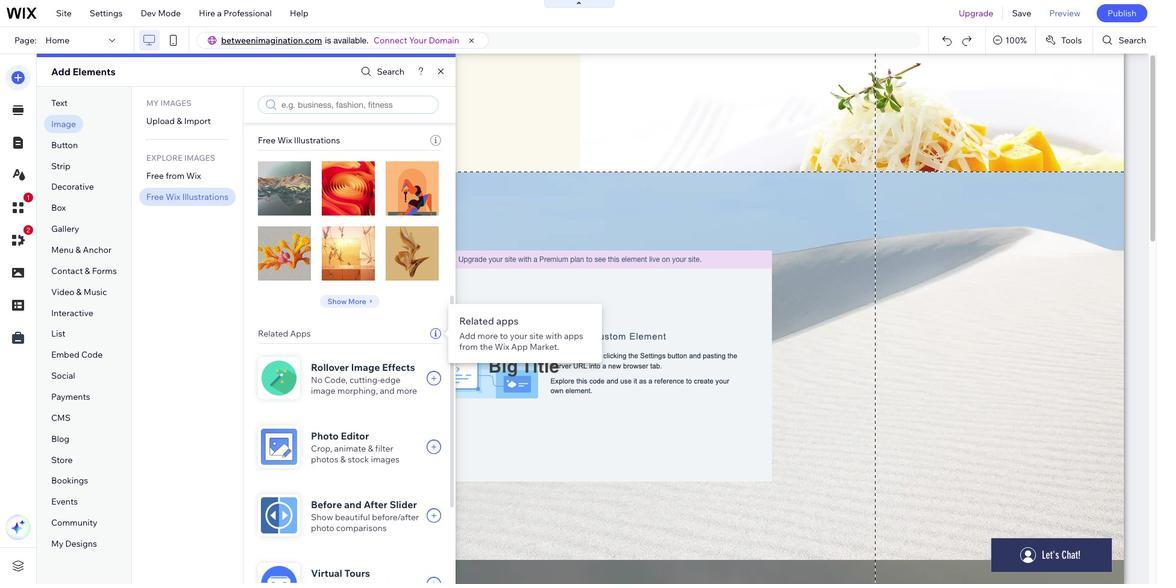Task type: vqa. For each thing, say whether or not it's contained in the screenshot.
Code on the left
yes



Task type: describe. For each thing, give the bounding box(es) containing it.
hire a professional
[[199, 8, 272, 19]]

app
[[511, 342, 528, 353]]

cms
[[51, 413, 71, 424]]

stock
[[348, 455, 369, 465]]

morphing,
[[337, 386, 378, 397]]

betweenimagination.com
[[221, 35, 322, 46]]

1 vertical spatial illustrations
[[182, 192, 229, 202]]

bookings
[[51, 476, 88, 487]]

1 horizontal spatial apps
[[564, 331, 584, 342]]

show more
[[328, 297, 366, 306]]

contact
[[51, 266, 83, 277]]

& for video
[[76, 287, 82, 298]]

upload
[[146, 116, 175, 127]]

photo
[[311, 523, 334, 534]]

decorative
[[51, 182, 94, 193]]

editor
[[341, 430, 369, 442]]

show inside before and after slider show beautiful before/after photo comparisons
[[311, 512, 333, 523]]

your
[[510, 331, 528, 342]]

store
[[51, 455, 73, 466]]

images for my images
[[161, 98, 191, 108]]

upload & import
[[146, 116, 211, 127]]

rollover
[[311, 362, 349, 374]]

designs
[[65, 539, 97, 550]]

strip
[[51, 161, 70, 172]]

embed
[[51, 350, 79, 361]]

slider
[[390, 499, 417, 511]]

and inside before and after slider show beautiful before/after photo comparisons
[[344, 499, 362, 511]]

save button
[[1003, 0, 1041, 27]]

photo
[[311, 430, 339, 442]]

related for apps
[[258, 329, 288, 339]]

2
[[26, 227, 30, 234]]

related apps add more to your site with apps from the wix app market.
[[459, 315, 584, 353]]

add elements
[[51, 66, 116, 78]]

elements
[[73, 66, 116, 78]]

button
[[51, 140, 78, 151]]

& for upload
[[177, 116, 182, 127]]

dev
[[141, 8, 156, 19]]

to
[[500, 331, 508, 342]]

menu & anchor
[[51, 245, 112, 256]]

1
[[26, 194, 30, 201]]

connect
[[374, 35, 407, 46]]

0 vertical spatial search
[[1119, 35, 1147, 46]]

site
[[56, 8, 72, 19]]

embed code
[[51, 350, 103, 361]]

edge
[[380, 375, 401, 386]]

show more button
[[320, 295, 380, 308]]

blog
[[51, 434, 69, 445]]

virtual
[[311, 568, 342, 580]]

preview
[[1050, 8, 1081, 19]]

related apps
[[258, 329, 311, 339]]

market.
[[530, 342, 559, 353]]

100% button
[[986, 27, 1036, 54]]

0 vertical spatial add
[[51, 66, 70, 78]]

my for my designs
[[51, 539, 63, 550]]

is available. connect your domain
[[325, 35, 459, 46]]

my designs
[[51, 539, 97, 550]]

contact & forms
[[51, 266, 117, 277]]

code
[[81, 350, 103, 361]]

the
[[480, 342, 493, 353]]

2 vertical spatial free
[[146, 192, 164, 202]]

before
[[311, 499, 342, 511]]

code,
[[325, 375, 348, 386]]

help
[[290, 8, 309, 19]]

before and after slider show beautiful before/after photo comparisons
[[311, 499, 419, 534]]

list
[[51, 329, 66, 340]]

apps
[[290, 329, 311, 339]]

with
[[546, 331, 562, 342]]

show inside button
[[328, 297, 347, 306]]

tools
[[1062, 35, 1082, 46]]

& left filter
[[368, 444, 373, 455]]

& left stock
[[340, 455, 346, 465]]

save
[[1012, 8, 1032, 19]]

from inside related apps add more to your site with apps from the wix app market.
[[459, 342, 478, 353]]

after
[[364, 499, 388, 511]]

tools button
[[1036, 27, 1093, 54]]

photos
[[311, 455, 339, 465]]

anchor
[[83, 245, 112, 256]]

my images
[[146, 98, 191, 108]]

publish button
[[1097, 4, 1148, 22]]

0 horizontal spatial free wix illustrations
[[146, 192, 229, 202]]

& for menu
[[76, 245, 81, 256]]



Task type: locate. For each thing, give the bounding box(es) containing it.
1 horizontal spatial free wix illustrations
[[258, 135, 340, 146]]

rollover image effects no code, cutting-edge image morphing, and more
[[311, 362, 417, 397]]

show down the before
[[311, 512, 333, 523]]

menu
[[51, 245, 74, 256]]

and down effects
[[380, 386, 395, 397]]

0 vertical spatial image
[[51, 119, 76, 130]]

site
[[530, 331, 544, 342]]

explore images
[[146, 153, 215, 163]]

professional
[[224, 8, 272, 19]]

images up upload & import
[[161, 98, 191, 108]]

1 vertical spatial from
[[459, 342, 478, 353]]

community
[[51, 518, 97, 529]]

& right video
[[76, 287, 82, 298]]

hire
[[199, 8, 215, 19]]

2 button
[[5, 225, 33, 253]]

1 horizontal spatial search
[[1119, 35, 1147, 46]]

& right menu
[[76, 245, 81, 256]]

your
[[409, 35, 427, 46]]

apps up to
[[496, 315, 519, 327]]

home
[[46, 35, 69, 46]]

related left 'apps'
[[258, 329, 288, 339]]

comparisons
[[336, 523, 387, 534]]

text
[[51, 98, 68, 109]]

related for apps
[[459, 315, 494, 327]]

0 horizontal spatial more
[[397, 386, 417, 397]]

before/after
[[372, 512, 419, 523]]

1 vertical spatial image
[[351, 362, 380, 374]]

0 vertical spatial illustrations
[[294, 135, 340, 146]]

dev mode
[[141, 8, 181, 19]]

0 horizontal spatial search
[[377, 66, 405, 77]]

related
[[459, 315, 494, 327], [258, 329, 288, 339]]

box
[[51, 203, 66, 214]]

free from wix
[[146, 171, 201, 181]]

100%
[[1006, 35, 1027, 46]]

1 horizontal spatial more
[[478, 331, 498, 342]]

1 vertical spatial more
[[397, 386, 417, 397]]

1 horizontal spatial from
[[459, 342, 478, 353]]

cutting-
[[350, 375, 380, 386]]

0 horizontal spatial apps
[[496, 315, 519, 327]]

1 vertical spatial free wix illustrations
[[146, 192, 229, 202]]

is
[[325, 36, 331, 45]]

1 vertical spatial related
[[258, 329, 288, 339]]

publish
[[1108, 8, 1137, 19]]

more down effects
[[397, 386, 417, 397]]

preview button
[[1041, 0, 1090, 27]]

image up cutting-
[[351, 362, 380, 374]]

0 vertical spatial from
[[166, 171, 185, 181]]

0 horizontal spatial add
[[51, 66, 70, 78]]

my up upload
[[146, 98, 159, 108]]

e.g. business, fashion, fitness field
[[280, 99, 435, 110]]

free wix illustrations
[[258, 135, 340, 146], [146, 192, 229, 202]]

tours
[[345, 568, 370, 580]]

domain
[[429, 35, 459, 46]]

0 horizontal spatial image
[[51, 119, 76, 130]]

upgrade
[[959, 8, 994, 19]]

1 horizontal spatial and
[[380, 386, 395, 397]]

illustrations down free from wix
[[182, 192, 229, 202]]

0 vertical spatial images
[[161, 98, 191, 108]]

images
[[371, 455, 400, 465]]

available.
[[334, 36, 369, 45]]

search button
[[1094, 27, 1157, 54], [358, 63, 405, 80]]

image
[[51, 119, 76, 130], [351, 362, 380, 374]]

apps
[[496, 315, 519, 327], [564, 331, 584, 342]]

search button down publish
[[1094, 27, 1157, 54]]

1 vertical spatial add
[[459, 331, 476, 342]]

more
[[478, 331, 498, 342], [397, 386, 417, 397]]

0 vertical spatial my
[[146, 98, 159, 108]]

import
[[184, 116, 211, 127]]

1 vertical spatial free
[[146, 171, 164, 181]]

0 horizontal spatial illustrations
[[182, 192, 229, 202]]

0 vertical spatial free wix illustrations
[[258, 135, 340, 146]]

1 horizontal spatial search button
[[1094, 27, 1157, 54]]

1 vertical spatial search button
[[358, 63, 405, 80]]

from down the explore images
[[166, 171, 185, 181]]

0 vertical spatial more
[[478, 331, 498, 342]]

add left the the
[[459, 331, 476, 342]]

add
[[51, 66, 70, 78], [459, 331, 476, 342]]

1 vertical spatial show
[[311, 512, 333, 523]]

animate
[[334, 444, 366, 455]]

1 vertical spatial my
[[51, 539, 63, 550]]

image inside 'rollover image effects no code, cutting-edge image morphing, and more'
[[351, 362, 380, 374]]

related up the the
[[459, 315, 494, 327]]

1 vertical spatial and
[[344, 499, 362, 511]]

beautiful
[[335, 512, 370, 523]]

& for contact
[[85, 266, 90, 277]]

payments
[[51, 392, 90, 403]]

no
[[311, 375, 323, 386]]

virtual tours
[[311, 568, 370, 580]]

illustrations down e.g. business, fashion, fitness field
[[294, 135, 340, 146]]

images up free from wix
[[184, 153, 215, 163]]

search button down connect at the left
[[358, 63, 405, 80]]

0 horizontal spatial my
[[51, 539, 63, 550]]

and
[[380, 386, 395, 397], [344, 499, 362, 511]]

from left the the
[[459, 342, 478, 353]]

effects
[[382, 362, 415, 374]]

mode
[[158, 8, 181, 19]]

images
[[161, 98, 191, 108], [184, 153, 215, 163]]

0 horizontal spatial and
[[344, 499, 362, 511]]

1 horizontal spatial related
[[459, 315, 494, 327]]

0 vertical spatial free
[[258, 135, 276, 146]]

0 vertical spatial apps
[[496, 315, 519, 327]]

events
[[51, 497, 78, 508]]

images for explore images
[[184, 153, 215, 163]]

search down publish button
[[1119, 35, 1147, 46]]

my for my images
[[146, 98, 159, 108]]

0 horizontal spatial from
[[166, 171, 185, 181]]

0 vertical spatial show
[[328, 297, 347, 306]]

interactive
[[51, 308, 93, 319]]

0 vertical spatial related
[[459, 315, 494, 327]]

video & music
[[51, 287, 107, 298]]

my
[[146, 98, 159, 108], [51, 539, 63, 550]]

image up button
[[51, 119, 76, 130]]

more inside related apps add more to your site with apps from the wix app market.
[[478, 331, 498, 342]]

gallery
[[51, 224, 79, 235]]

0 horizontal spatial search button
[[358, 63, 405, 80]]

1 vertical spatial images
[[184, 153, 215, 163]]

0 horizontal spatial related
[[258, 329, 288, 339]]

photo editor crop, animate & filter photos & stock images
[[311, 430, 400, 465]]

1 horizontal spatial illustrations
[[294, 135, 340, 146]]

illustrations
[[294, 135, 340, 146], [182, 192, 229, 202]]

wix inside related apps add more to your site with apps from the wix app market.
[[495, 342, 510, 353]]

related inside related apps add more to your site with apps from the wix app market.
[[459, 315, 494, 327]]

& left forms
[[85, 266, 90, 277]]

show left more
[[328, 297, 347, 306]]

search down connect at the left
[[377, 66, 405, 77]]

1 horizontal spatial image
[[351, 362, 380, 374]]

1 horizontal spatial my
[[146, 98, 159, 108]]

0 vertical spatial and
[[380, 386, 395, 397]]

apps right with
[[564, 331, 584, 342]]

1 vertical spatial apps
[[564, 331, 584, 342]]

my left the designs
[[51, 539, 63, 550]]

video
[[51, 287, 74, 298]]

more inside 'rollover image effects no code, cutting-edge image morphing, and more'
[[397, 386, 417, 397]]

settings
[[90, 8, 123, 19]]

social
[[51, 371, 75, 382]]

add inside related apps add more to your site with apps from the wix app market.
[[459, 331, 476, 342]]

wix
[[278, 135, 292, 146], [186, 171, 201, 181], [166, 192, 180, 202], [495, 342, 510, 353]]

1 vertical spatial search
[[377, 66, 405, 77]]

music
[[84, 287, 107, 298]]

& left import at the left
[[177, 116, 182, 127]]

filter
[[375, 444, 394, 455]]

0 vertical spatial search button
[[1094, 27, 1157, 54]]

1 horizontal spatial add
[[459, 331, 476, 342]]

more left to
[[478, 331, 498, 342]]

and inside 'rollover image effects no code, cutting-edge image morphing, and more'
[[380, 386, 395, 397]]

add up text on the top left
[[51, 66, 70, 78]]

image
[[311, 386, 336, 397]]

&
[[177, 116, 182, 127], [76, 245, 81, 256], [85, 266, 90, 277], [76, 287, 82, 298], [368, 444, 373, 455], [340, 455, 346, 465]]

and up beautiful
[[344, 499, 362, 511]]

crop,
[[311, 444, 332, 455]]



